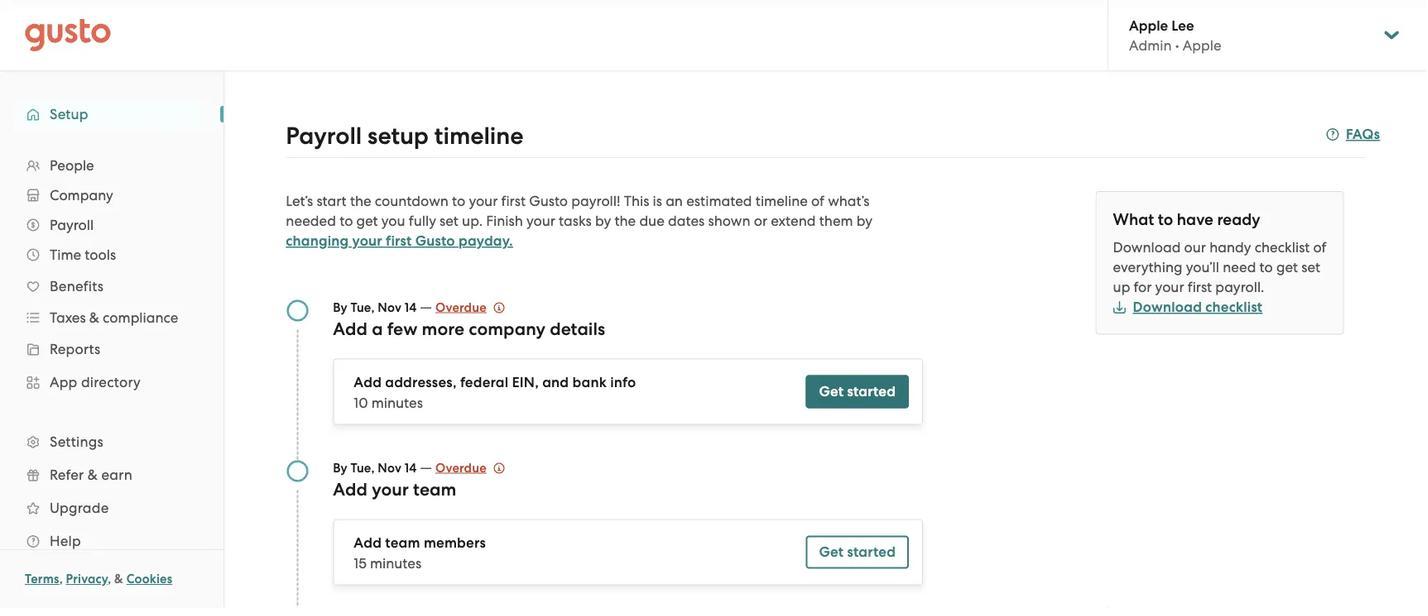 Task type: describe. For each thing, give the bounding box(es) containing it.
payday.
[[459, 233, 513, 250]]

shown
[[708, 213, 751, 229]]

nov for your
[[378, 461, 402, 476]]

by tue, nov 14 — for a
[[333, 298, 436, 315]]

by for add a few more company details
[[333, 300, 348, 315]]

dates
[[668, 213, 705, 229]]

addresses,
[[385, 374, 457, 391]]

company
[[469, 319, 546, 339]]

to down start
[[340, 213, 353, 229]]

finish your tasks by the due dates shown or extend them by changing your first gusto payday.
[[286, 213, 873, 250]]

14 for few
[[405, 300, 417, 315]]

download for download our handy checklist of everything you'll need to get set up for your first payroll.
[[1113, 239, 1181, 256]]

cookies button
[[126, 570, 172, 590]]

& for earn
[[88, 467, 98, 484]]

time tools button
[[17, 240, 207, 270]]

lee
[[1172, 17, 1194, 34]]

to inside download our handy checklist of everything you'll need to get set up for your first payroll.
[[1260, 259, 1273, 276]]

team inside add team members 15 minutes
[[385, 535, 420, 552]]

0 vertical spatial team
[[413, 479, 457, 500]]

ein,
[[512, 374, 539, 391]]

your inside let's start the countdown to your first gusto payroll! this is an estimated                     timeline of what's needed to get you fully set up.
[[469, 193, 498, 209]]

reports link
[[17, 334, 207, 364]]

get for 1st get started button from the bottom
[[819, 544, 844, 561]]

timeline inside let's start the countdown to your first gusto payroll! this is an estimated                     timeline of what's needed to get you fully set up.
[[756, 193, 808, 209]]

company
[[50, 187, 113, 204]]

federal
[[460, 374, 509, 391]]

home image
[[25, 19, 111, 52]]

need
[[1223, 259, 1256, 276]]

an
[[666, 193, 683, 209]]

add a few more company details
[[333, 319, 605, 339]]

1 get started button from the top
[[806, 375, 909, 409]]

handy
[[1210, 239, 1252, 256]]

due
[[640, 213, 665, 229]]

what's
[[828, 193, 870, 209]]

the inside finish your tasks by the due dates shown or extend them by changing your first gusto payday.
[[615, 213, 636, 229]]

faqs button
[[1326, 125, 1380, 144]]

download checklist link
[[1113, 299, 1263, 316]]

info
[[610, 374, 636, 391]]

or
[[754, 213, 768, 229]]

app
[[50, 374, 77, 391]]

few
[[387, 319, 418, 339]]

your left tasks
[[527, 213, 555, 229]]

add your team
[[333, 479, 457, 500]]

overdue for team
[[436, 461, 487, 476]]

14 for team
[[405, 461, 417, 476]]

& for compliance
[[89, 310, 99, 326]]

0 vertical spatial timeline
[[434, 122, 524, 150]]

payroll for payroll setup timeline
[[286, 122, 362, 150]]

payroll.
[[1216, 279, 1265, 296]]

set inside let's start the countdown to your first gusto payroll! this is an estimated                     timeline of what's needed to get you fully set up.
[[440, 213, 459, 229]]

terms link
[[25, 572, 59, 587]]

•
[[1175, 37, 1180, 54]]

them
[[819, 213, 853, 229]]

up
[[1113, 279, 1130, 296]]

your down the you
[[352, 233, 382, 250]]

let's start the countdown to your first gusto payroll! this is an estimated                     timeline of what's needed to get you fully set up.
[[286, 193, 870, 229]]

first for for
[[1188, 279, 1212, 296]]

download for download checklist
[[1133, 299, 1202, 316]]

apple lee admin • apple
[[1129, 17, 1222, 54]]

privacy
[[66, 572, 108, 587]]

time
[[50, 247, 81, 263]]

people button
[[17, 151, 207, 180]]

countdown
[[375, 193, 449, 209]]

time tools
[[50, 247, 116, 263]]

— for few
[[420, 298, 432, 315]]

our
[[1184, 239, 1206, 256]]

set inside download our handy checklist of everything you'll need to get set up for your first payroll.
[[1302, 259, 1321, 276]]

you
[[382, 213, 405, 229]]

payroll button
[[17, 210, 207, 240]]

this
[[624, 193, 649, 209]]

download our handy checklist of everything you'll need to get set up for your first payroll.
[[1113, 239, 1327, 296]]

add for add addresses, federal ein, and bank info 10 minutes
[[354, 374, 382, 391]]

more
[[422, 319, 465, 339]]

up.
[[462, 213, 483, 229]]

terms , privacy , & cookies
[[25, 572, 172, 587]]

first inside let's start the countdown to your first gusto payroll! this is an estimated                     timeline of what's needed to get you fully set up.
[[501, 193, 526, 209]]

for
[[1134, 279, 1152, 296]]

is
[[653, 193, 662, 209]]

and
[[542, 374, 569, 391]]

app directory
[[50, 374, 141, 391]]

1 vertical spatial checklist
[[1206, 299, 1263, 316]]

fully
[[409, 213, 436, 229]]

payroll!
[[572, 193, 621, 209]]

refer & earn
[[50, 467, 132, 484]]

10
[[354, 395, 368, 411]]

settings
[[50, 434, 103, 450]]

app directory link
[[17, 368, 207, 397]]

to up up.
[[452, 193, 465, 209]]

details
[[550, 319, 605, 339]]

faqs
[[1346, 126, 1380, 143]]

reports
[[50, 341, 101, 358]]



Task type: locate. For each thing, give the bounding box(es) containing it.
nov up add your team
[[378, 461, 402, 476]]

1 horizontal spatial gusto
[[529, 193, 568, 209]]

your right for
[[1156, 279, 1184, 296]]

2 by tue, nov 14 — from the top
[[333, 459, 436, 476]]

a
[[372, 319, 383, 339]]

1 14 from the top
[[405, 300, 417, 315]]

2 overdue button from the top
[[436, 458, 505, 478]]

directory
[[81, 374, 141, 391]]

tools
[[85, 247, 116, 263]]

payroll up start
[[286, 122, 362, 150]]

1 horizontal spatial of
[[1314, 239, 1327, 256]]

by
[[333, 300, 348, 315], [333, 461, 348, 476]]

first for changing
[[386, 233, 412, 250]]

tue, for your
[[351, 461, 375, 476]]

checklist down payroll.
[[1206, 299, 1263, 316]]

first down the you
[[386, 233, 412, 250]]

by tue, nov 14 — up "a"
[[333, 298, 436, 315]]

set left up.
[[440, 213, 459, 229]]

1 horizontal spatial timeline
[[756, 193, 808, 209]]

to left 'have'
[[1158, 210, 1173, 229]]

overdue up add a few more company details
[[436, 300, 487, 315]]

1 vertical spatial overdue button
[[436, 458, 505, 478]]

by down payroll!
[[595, 213, 611, 229]]

0 vertical spatial get
[[356, 213, 378, 229]]

— up more
[[420, 298, 432, 315]]

list
[[0, 151, 224, 558]]

0 horizontal spatial gusto
[[415, 233, 455, 250]]

tue, up add your team
[[351, 461, 375, 476]]

1 vertical spatial apple
[[1183, 37, 1222, 54]]

download up everything
[[1113, 239, 1181, 256]]

get inside let's start the countdown to your first gusto payroll! this is an estimated                     timeline of what's needed to get you fully set up.
[[356, 213, 378, 229]]

0 vertical spatial apple
[[1129, 17, 1168, 34]]

0 vertical spatial overdue button
[[436, 298, 505, 318]]

tue,
[[351, 300, 375, 315], [351, 461, 375, 476]]

0 vertical spatial tue,
[[351, 300, 375, 315]]

1 vertical spatial tue,
[[351, 461, 375, 476]]

team up members
[[413, 479, 457, 500]]

0 horizontal spatial payroll
[[50, 217, 94, 233]]

timeline up extend
[[756, 193, 808, 209]]

1 vertical spatial by tue, nov 14 —
[[333, 459, 436, 476]]

0 vertical spatial nov
[[378, 300, 402, 315]]

, down help link
[[108, 572, 111, 587]]

changing your first gusto payday. button
[[286, 231, 513, 251]]

2 — from the top
[[420, 459, 432, 476]]

2 14 from the top
[[405, 461, 417, 476]]

taxes & compliance
[[50, 310, 178, 326]]

nov up "a"
[[378, 300, 402, 315]]

privacy link
[[66, 572, 108, 587]]

your
[[469, 193, 498, 209], [527, 213, 555, 229], [352, 233, 382, 250], [1156, 279, 1184, 296], [372, 479, 409, 500]]

team
[[413, 479, 457, 500], [385, 535, 420, 552]]

gusto inside finish your tasks by the due dates shown or extend them by changing your first gusto payday.
[[415, 233, 455, 250]]

gusto navigation element
[[0, 71, 224, 585]]

overdue button up members
[[436, 458, 505, 478]]

tue, for a
[[351, 300, 375, 315]]

add inside add team members 15 minutes
[[354, 535, 382, 552]]

1 horizontal spatial get
[[1277, 259, 1298, 276]]

1 vertical spatial payroll
[[50, 217, 94, 233]]

get left the you
[[356, 213, 378, 229]]

by tue, nov 14 —
[[333, 298, 436, 315], [333, 459, 436, 476]]

2 tue, from the top
[[351, 461, 375, 476]]

0 vertical spatial of
[[811, 193, 825, 209]]

0 vertical spatial the
[[350, 193, 371, 209]]

0 vertical spatial set
[[440, 213, 459, 229]]

1 , from the left
[[59, 572, 63, 587]]

set
[[440, 213, 459, 229], [1302, 259, 1321, 276]]

setup link
[[17, 99, 207, 129]]

1 horizontal spatial by
[[857, 213, 873, 229]]

2 get from the top
[[819, 544, 844, 561]]

1 vertical spatial gusto
[[415, 233, 455, 250]]

first down the "you'll"
[[1188, 279, 1212, 296]]

timeline right setup
[[434, 122, 524, 150]]

1 horizontal spatial set
[[1302, 259, 1321, 276]]

upgrade
[[50, 500, 109, 517]]

get for 1st get started button
[[819, 383, 844, 400]]

0 vertical spatial 14
[[405, 300, 417, 315]]

what
[[1113, 210, 1154, 229]]

taxes
[[50, 310, 86, 326]]

2 by from the top
[[333, 461, 348, 476]]

2 vertical spatial &
[[114, 572, 123, 587]]

nov for a
[[378, 300, 402, 315]]

add for add team members 15 minutes
[[354, 535, 382, 552]]

terms
[[25, 572, 59, 587]]

of inside download our handy checklist of everything you'll need to get set up for your first payroll.
[[1314, 239, 1327, 256]]

extend
[[771, 213, 816, 229]]

1 — from the top
[[420, 298, 432, 315]]

1 by from the left
[[595, 213, 611, 229]]

overdue button for team
[[436, 458, 505, 478]]

1 horizontal spatial the
[[615, 213, 636, 229]]

1 vertical spatial timeline
[[756, 193, 808, 209]]

0 vertical spatial gusto
[[529, 193, 568, 209]]

list containing people
[[0, 151, 224, 558]]

get started for 1st get started button
[[819, 383, 896, 400]]

0 vertical spatial get
[[819, 383, 844, 400]]

,
[[59, 572, 63, 587], [108, 572, 111, 587]]

14
[[405, 300, 417, 315], [405, 461, 417, 476]]

0 vertical spatial payroll
[[286, 122, 362, 150]]

help
[[50, 533, 81, 550]]

help link
[[17, 527, 207, 556]]

1 get started from the top
[[819, 383, 896, 400]]

payroll setup timeline
[[286, 122, 524, 150]]

minutes inside add addresses, federal ein, and bank info 10 minutes
[[372, 395, 423, 411]]

add for add your team
[[333, 479, 368, 500]]

settings link
[[17, 427, 207, 457]]

refer
[[50, 467, 84, 484]]

apple right the •
[[1183, 37, 1222, 54]]

0 horizontal spatial set
[[440, 213, 459, 229]]

get started
[[819, 383, 896, 400], [819, 544, 896, 561]]

0 vertical spatial overdue
[[436, 300, 487, 315]]

0 vertical spatial first
[[501, 193, 526, 209]]

team left members
[[385, 535, 420, 552]]

get
[[819, 383, 844, 400], [819, 544, 844, 561]]

earn
[[101, 467, 132, 484]]

1 vertical spatial get started
[[819, 544, 896, 561]]

gusto up tasks
[[529, 193, 568, 209]]

get inside download our handy checklist of everything you'll need to get set up for your first payroll.
[[1277, 259, 1298, 276]]

taxes & compliance button
[[17, 303, 207, 333]]

admin
[[1129, 37, 1172, 54]]

your up add team members 15 minutes
[[372, 479, 409, 500]]

started for 1st get started button
[[847, 383, 896, 400]]

members
[[424, 535, 486, 552]]

minutes inside add team members 15 minutes
[[370, 555, 422, 572]]

0 horizontal spatial by
[[595, 213, 611, 229]]

2 horizontal spatial first
[[1188, 279, 1212, 296]]

1 vertical spatial get
[[1277, 259, 1298, 276]]

by down what's
[[857, 213, 873, 229]]

14 up "few"
[[405, 300, 417, 315]]

of inside let's start the countdown to your first gusto payroll! this is an estimated                     timeline of what's needed to get you fully set up.
[[811, 193, 825, 209]]

your up up.
[[469, 193, 498, 209]]

1 vertical spatial 14
[[405, 461, 417, 476]]

have
[[1177, 210, 1214, 229]]

started
[[847, 383, 896, 400], [847, 544, 896, 561]]

1 vertical spatial of
[[1314, 239, 1327, 256]]

1 horizontal spatial ,
[[108, 572, 111, 587]]

overdue button for few
[[436, 298, 505, 318]]

download checklist
[[1133, 299, 1263, 316]]

1 vertical spatial get started button
[[806, 536, 909, 569]]

0 horizontal spatial timeline
[[434, 122, 524, 150]]

your inside download our handy checklist of everything you'll need to get set up for your first payroll.
[[1156, 279, 1184, 296]]

by
[[595, 213, 611, 229], [857, 213, 873, 229]]

the inside let's start the countdown to your first gusto payroll! this is an estimated                     timeline of what's needed to get you fully set up.
[[350, 193, 371, 209]]

first inside download our handy checklist of everything you'll need to get set up for your first payroll.
[[1188, 279, 1212, 296]]

& left cookies
[[114, 572, 123, 587]]

2 vertical spatial first
[[1188, 279, 1212, 296]]

setup
[[368, 122, 429, 150]]

checklist
[[1255, 239, 1310, 256], [1206, 299, 1263, 316]]

the down this
[[615, 213, 636, 229]]

by tue, nov 14 — up add your team
[[333, 459, 436, 476]]

2 nov from the top
[[378, 461, 402, 476]]

0 vertical spatial by
[[333, 300, 348, 315]]

— up add your team
[[420, 459, 432, 476]]

download inside download our handy checklist of everything you'll need to get set up for your first payroll.
[[1113, 239, 1181, 256]]

0 vertical spatial by tue, nov 14 —
[[333, 298, 436, 315]]

0 horizontal spatial the
[[350, 193, 371, 209]]

1 vertical spatial by
[[333, 461, 348, 476]]

0 horizontal spatial apple
[[1129, 17, 1168, 34]]

setup
[[50, 106, 88, 123]]

minutes right 15
[[370, 555, 422, 572]]

1 get from the top
[[819, 383, 844, 400]]

you'll
[[1186, 259, 1220, 276]]

1 tue, from the top
[[351, 300, 375, 315]]

1 by from the top
[[333, 300, 348, 315]]

gusto
[[529, 193, 568, 209], [415, 233, 455, 250]]

0 vertical spatial &
[[89, 310, 99, 326]]

1 vertical spatial overdue
[[436, 461, 487, 476]]

1 started from the top
[[847, 383, 896, 400]]

let's
[[286, 193, 313, 209]]

&
[[89, 310, 99, 326], [88, 467, 98, 484], [114, 572, 123, 587]]

checklist up need
[[1255, 239, 1310, 256]]

people
[[50, 157, 94, 174]]

minutes
[[372, 395, 423, 411], [370, 555, 422, 572]]

of
[[811, 193, 825, 209], [1314, 239, 1327, 256]]

payroll for payroll
[[50, 217, 94, 233]]

to right need
[[1260, 259, 1273, 276]]

by for add your team
[[333, 461, 348, 476]]

, left privacy link
[[59, 572, 63, 587]]

changing
[[286, 233, 349, 250]]

refer & earn link
[[17, 460, 207, 490]]

1 vertical spatial get
[[819, 544, 844, 561]]

2 get started button from the top
[[806, 536, 909, 569]]

1 vertical spatial download
[[1133, 299, 1202, 316]]

compliance
[[103, 310, 178, 326]]

1 by tue, nov 14 — from the top
[[333, 298, 436, 315]]

started for 1st get started button from the bottom
[[847, 544, 896, 561]]

1 horizontal spatial first
[[501, 193, 526, 209]]

benefits link
[[17, 272, 207, 301]]

first inside finish your tasks by the due dates shown or extend them by changing your first gusto payday.
[[386, 233, 412, 250]]

1 vertical spatial —
[[420, 459, 432, 476]]

tue, up "a"
[[351, 300, 375, 315]]

benefits
[[50, 278, 104, 295]]

get started button
[[806, 375, 909, 409], [806, 536, 909, 569]]

0 vertical spatial checklist
[[1255, 239, 1310, 256]]

what to have ready
[[1113, 210, 1261, 229]]

0 horizontal spatial get
[[356, 213, 378, 229]]

the right start
[[350, 193, 371, 209]]

0 vertical spatial —
[[420, 298, 432, 315]]

estimated
[[686, 193, 752, 209]]

0 vertical spatial download
[[1113, 239, 1181, 256]]

2 get started from the top
[[819, 544, 896, 561]]

14 up add your team
[[405, 461, 417, 476]]

1 overdue button from the top
[[436, 298, 505, 318]]

0 vertical spatial minutes
[[372, 395, 423, 411]]

download down for
[[1133, 299, 1202, 316]]

& right taxes
[[89, 310, 99, 326]]

1 overdue from the top
[[436, 300, 487, 315]]

get right need
[[1277, 259, 1298, 276]]

add addresses, federal ein, and bank info 10 minutes
[[354, 374, 636, 411]]

0 vertical spatial get started
[[819, 383, 896, 400]]

1 vertical spatial the
[[615, 213, 636, 229]]

1 vertical spatial &
[[88, 467, 98, 484]]

2 by from the left
[[857, 213, 873, 229]]

by down the changing
[[333, 300, 348, 315]]

0 vertical spatial get started button
[[806, 375, 909, 409]]

1 vertical spatial started
[[847, 544, 896, 561]]

checklist inside download our handy checklist of everything you'll need to get set up for your first payroll.
[[1255, 239, 1310, 256]]

overdue up add your team
[[436, 461, 487, 476]]

payroll inside dropdown button
[[50, 217, 94, 233]]

1 vertical spatial team
[[385, 535, 420, 552]]

start
[[317, 193, 347, 209]]

gusto down fully
[[415, 233, 455, 250]]

payroll up time on the top left of page
[[50, 217, 94, 233]]

— for team
[[420, 459, 432, 476]]

minutes down addresses,
[[372, 395, 423, 411]]

& left earn
[[88, 467, 98, 484]]

overdue button up add a few more company details
[[436, 298, 505, 318]]

by tue, nov 14 — for your
[[333, 459, 436, 476]]

0 horizontal spatial of
[[811, 193, 825, 209]]

apple
[[1129, 17, 1168, 34], [1183, 37, 1222, 54]]

get started for 1st get started button from the bottom
[[819, 544, 896, 561]]

ready
[[1217, 210, 1261, 229]]

gusto inside let's start the countdown to your first gusto payroll! this is an estimated                     timeline of what's needed to get you fully set up.
[[529, 193, 568, 209]]

upgrade link
[[17, 493, 207, 523]]

2 started from the top
[[847, 544, 896, 561]]

15
[[354, 555, 367, 572]]

0 vertical spatial started
[[847, 383, 896, 400]]

—
[[420, 298, 432, 315], [420, 459, 432, 476]]

the
[[350, 193, 371, 209], [615, 213, 636, 229]]

by up add your team
[[333, 461, 348, 476]]

1 vertical spatial nov
[[378, 461, 402, 476]]

0 horizontal spatial ,
[[59, 572, 63, 587]]

overdue
[[436, 300, 487, 315], [436, 461, 487, 476]]

add team members 15 minutes
[[354, 535, 486, 572]]

1 vertical spatial first
[[386, 233, 412, 250]]

add for add a few more company details
[[333, 319, 368, 339]]

overdue for few
[[436, 300, 487, 315]]

2 overdue from the top
[[436, 461, 487, 476]]

set right need
[[1302, 259, 1321, 276]]

2 , from the left
[[108, 572, 111, 587]]

first up finish
[[501, 193, 526, 209]]

tasks
[[559, 213, 592, 229]]

1 horizontal spatial apple
[[1183, 37, 1222, 54]]

& inside dropdown button
[[89, 310, 99, 326]]

1 vertical spatial set
[[1302, 259, 1321, 276]]

company button
[[17, 180, 207, 210]]

0 horizontal spatial first
[[386, 233, 412, 250]]

add inside add addresses, federal ein, and bank info 10 minutes
[[354, 374, 382, 391]]

1 vertical spatial minutes
[[370, 555, 422, 572]]

1 nov from the top
[[378, 300, 402, 315]]

finish
[[486, 213, 523, 229]]

apple up admin
[[1129, 17, 1168, 34]]

1 horizontal spatial payroll
[[286, 122, 362, 150]]



Task type: vqa. For each thing, say whether or not it's contained in the screenshot.
the middle first
yes



